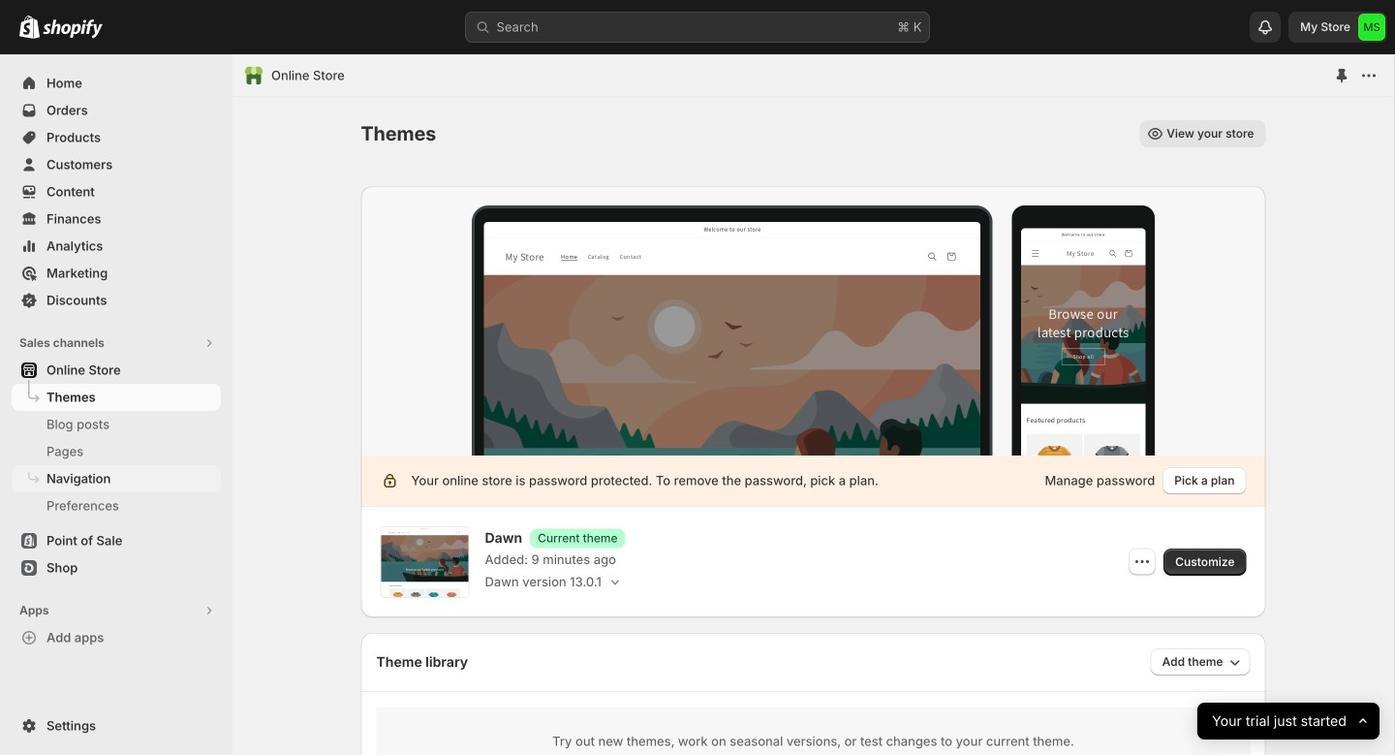 Task type: describe. For each thing, give the bounding box(es) containing it.
my store image
[[1359, 14, 1386, 41]]

online store image
[[244, 66, 264, 85]]

1 horizontal spatial shopify image
[[43, 19, 103, 39]]



Task type: vqa. For each thing, say whether or not it's contained in the screenshot.
Search collections text field in the bottom of the page
no



Task type: locate. For each thing, give the bounding box(es) containing it.
0 horizontal spatial shopify image
[[19, 15, 40, 39]]

shopify image
[[19, 15, 40, 39], [43, 19, 103, 39]]



